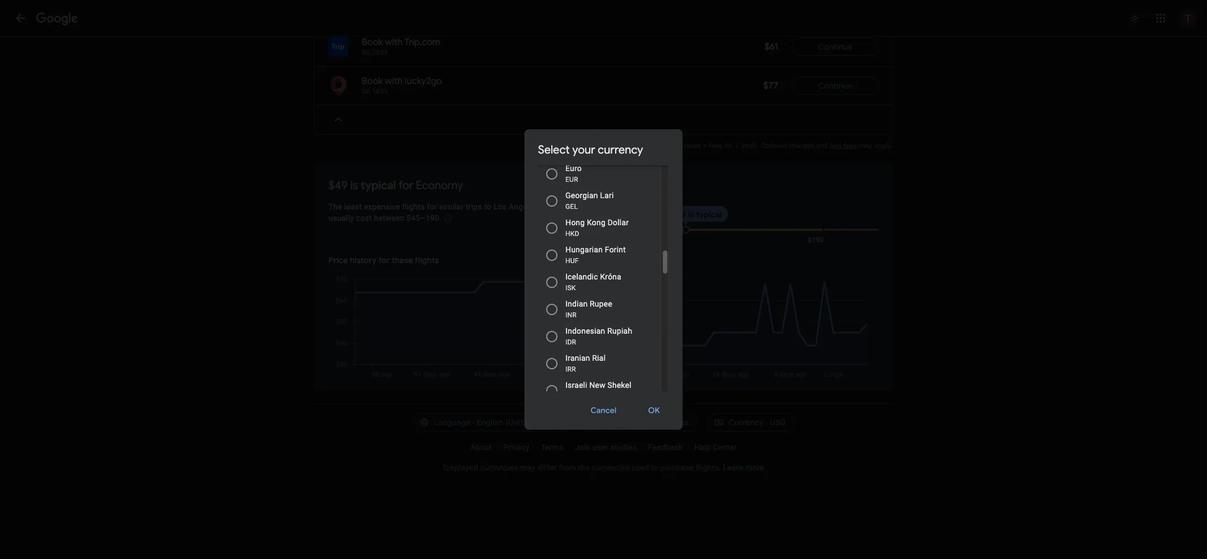 Task type: locate. For each thing, give the bounding box(es) containing it.
may left differ at the left bottom of page
[[520, 463, 535, 472]]

icelandic króna isk
[[565, 272, 621, 292]]

0 horizontal spatial $49
[[329, 178, 348, 192]]

$49 for $49 is typical for economy
[[329, 178, 348, 192]]

$49 for $49 is typical
[[672, 210, 686, 220]]

0 horizontal spatial fees
[[709, 142, 723, 150]]

2 continue from the top
[[818, 81, 853, 91]]

georgian lari gel
[[565, 191, 614, 211]]

1 with from the top
[[385, 36, 403, 48]]

cost
[[356, 213, 372, 223]]

to
[[484, 202, 492, 211], [651, 463, 659, 472]]

history
[[350, 255, 377, 266]]

ok button
[[635, 397, 674, 424]]

for
[[724, 142, 733, 150], [399, 178, 413, 192], [427, 202, 437, 211], [379, 255, 390, 266]]

book inside book with lucky2go b6 2835
[[362, 75, 383, 87]]

2835 for book with lucky2go
[[372, 88, 388, 95]]

2 b6 from the top
[[362, 88, 370, 95]]

0 vertical spatial continue button
[[792, 38, 879, 56]]

least
[[344, 202, 362, 211]]

fees right the bag
[[844, 142, 857, 150]]

israeli new shekel
[[565, 381, 631, 390]]

1 vertical spatial typical
[[696, 210, 722, 220]]

is for $49 is typical
[[688, 210, 694, 220]]

center
[[713, 443, 737, 452]]

0 vertical spatial to
[[484, 202, 492, 211]]

feedback link
[[643, 438, 689, 457]]

b6 for book with trip.com
[[362, 49, 370, 56]]

2835 inside book with lucky2go b6 2835
[[372, 88, 388, 95]]

used
[[632, 463, 649, 472]]

2 book from the top
[[362, 75, 383, 87]]

with for lucky2go
[[385, 75, 403, 87]]

1 horizontal spatial typical
[[696, 210, 722, 220]]

indonesian
[[565, 326, 605, 336]]

0 vertical spatial flights
[[402, 202, 425, 211]]

typical
[[361, 178, 396, 192], [696, 210, 722, 220]]

1 horizontal spatial $49
[[672, 210, 686, 220]]

1 currencies from the left
[[480, 463, 518, 472]]

economy
[[416, 178, 463, 192]]

0 vertical spatial book
[[362, 36, 383, 48]]

1 book from the top
[[362, 36, 383, 48]]

0 vertical spatial with
[[385, 36, 403, 48]]

book up b6 2835 text field at the top left
[[362, 75, 383, 87]]

1 vertical spatial 2835
[[372, 88, 388, 95]]

indonesian rupiah idr
[[565, 326, 632, 346]]

rupee
[[590, 299, 612, 308]]

0 vertical spatial b6
[[362, 49, 370, 56]]

Flight number B6 2835 text field
[[362, 49, 388, 56]]

trips
[[466, 202, 482, 211]]

$61
[[765, 41, 779, 53]]

prices
[[610, 142, 630, 150]]

privacy link
[[498, 438, 535, 457]]

the least expensive flights for similar trips to los angeles usually cost between $45–190.
[[329, 202, 538, 223]]

0 horizontal spatial is
[[350, 178, 358, 192]]

króna
[[600, 272, 621, 281]]

0 horizontal spatial may
[[520, 463, 535, 472]]

to inside the least expensive flights for similar trips to los angeles usually cost between $45–190.
[[484, 202, 492, 211]]

$45
[[659, 236, 671, 244]]

1 vertical spatial may
[[520, 463, 535, 472]]

currencies down join user studies link
[[592, 463, 630, 472]]

privacy
[[503, 443, 530, 452]]

1 continue button from the top
[[792, 38, 879, 56]]

learn
[[723, 463, 743, 472]]

77 US dollars text field
[[764, 80, 779, 92]]

help
[[694, 443, 711, 452]]

0 vertical spatial is
[[350, 178, 358, 192]]

rupiah
[[607, 326, 632, 336]]

0 horizontal spatial currencies
[[480, 463, 518, 472]]

kong
[[587, 218, 605, 227]]

bag fees button
[[830, 142, 857, 150]]

taxes
[[684, 142, 701, 150]]

2835 for book with trip.com
[[372, 49, 388, 56]]

ok
[[648, 406, 660, 416]]

0 horizontal spatial to
[[484, 202, 492, 211]]

+
[[703, 142, 707, 150]]

dollar
[[607, 218, 629, 227]]

b6 inside book with lucky2go b6 2835
[[362, 88, 370, 95]]

continue button
[[792, 38, 879, 56], [792, 77, 879, 95]]

flights inside the least expensive flights for similar trips to los angeles usually cost between $45–190.
[[402, 202, 425, 211]]

gel
[[565, 203, 578, 211]]

0 vertical spatial continue
[[818, 42, 853, 52]]

between
[[374, 213, 405, 223]]

1 vertical spatial continue
[[818, 81, 853, 91]]

1 vertical spatial is
[[688, 210, 694, 220]]

1 horizontal spatial currencies
[[592, 463, 630, 472]]

the
[[578, 463, 590, 472]]

from
[[559, 463, 576, 472]]

book with trip.com b6 2835
[[362, 36, 440, 56]]

with inside book with trip.com b6 2835
[[385, 36, 403, 48]]

flights up $45–190.
[[402, 202, 425, 211]]

1 vertical spatial with
[[385, 75, 403, 87]]

to left the los
[[484, 202, 492, 211]]

0 vertical spatial 2835
[[372, 49, 388, 56]]

1 vertical spatial continue button
[[792, 77, 879, 95]]

currencies down privacy link
[[480, 463, 518, 472]]

1 horizontal spatial may
[[859, 142, 873, 150]]

2 2835 from the top
[[372, 88, 388, 95]]

with up b6 2835 text field at the top left
[[385, 75, 403, 87]]

0 horizontal spatial typical
[[361, 178, 396, 192]]

1 horizontal spatial is
[[688, 210, 694, 220]]

with up b6 2835 text box
[[385, 36, 403, 48]]

join user studies link
[[569, 438, 643, 457]]

is
[[350, 178, 358, 192], [688, 210, 694, 220]]

hide booking options image
[[332, 113, 345, 127]]

to right used
[[651, 463, 659, 472]]

flights
[[402, 202, 425, 211], [415, 255, 439, 266]]

1 b6 from the top
[[362, 49, 370, 56]]

1 horizontal spatial fees
[[844, 142, 857, 150]]

continue
[[818, 42, 853, 52], [818, 81, 853, 91]]

book
[[362, 36, 383, 48], [362, 75, 383, 87]]

b6
[[362, 49, 370, 56], [362, 88, 370, 95]]

for up $45–190.
[[427, 202, 437, 211]]

book inside book with trip.com b6 2835
[[362, 36, 383, 48]]

1 vertical spatial $49
[[672, 210, 686, 220]]

fees
[[709, 142, 723, 150], [844, 142, 857, 150]]

lari
[[600, 191, 614, 200]]

bag
[[830, 142, 842, 150]]

displayed currencies may differ from the currencies used to purchase flights. learn more
[[443, 463, 764, 472]]

more
[[746, 463, 764, 472]]

b6 down b6 2835 text box
[[362, 88, 370, 95]]

join
[[575, 443, 591, 452]]

fees right + on the right of page
[[709, 142, 723, 150]]

these
[[392, 255, 413, 266]]

1 vertical spatial book
[[362, 75, 383, 87]]

differ
[[538, 463, 557, 472]]

2 continue button from the top
[[792, 77, 879, 95]]

icelandic
[[565, 272, 598, 281]]

2835 inside book with trip.com b6 2835
[[372, 49, 388, 56]]

b6 up b6 2835 text field at the top left
[[362, 49, 370, 56]]

book for book with lucky2go
[[362, 75, 383, 87]]

location
[[601, 418, 633, 428]]

trip.com
[[405, 36, 440, 48]]

for inside the least expensive flights for similar trips to los angeles usually cost between $45–190.
[[427, 202, 437, 211]]

huf
[[565, 257, 579, 265]]

0 vertical spatial typical
[[361, 178, 396, 192]]

may left apply.
[[859, 142, 873, 150]]

optional
[[761, 142, 788, 150]]

typical for $49 is typical
[[696, 210, 722, 220]]

b6 inside book with trip.com b6 2835
[[362, 49, 370, 56]]

with inside book with lucky2go b6 2835
[[385, 75, 403, 87]]

0 vertical spatial may
[[859, 142, 873, 150]]

book up b6 2835 text box
[[362, 36, 383, 48]]

for left these
[[379, 255, 390, 266]]

about link
[[465, 438, 498, 457]]

2 with from the top
[[385, 75, 403, 87]]

1 vertical spatial to
[[651, 463, 659, 472]]

0 vertical spatial $49
[[329, 178, 348, 192]]

1 continue from the top
[[818, 42, 853, 52]]

1 2835 from the top
[[372, 49, 388, 56]]

flights right these
[[415, 255, 439, 266]]

2835 down b6 2835 text box
[[372, 88, 388, 95]]

continue for $77
[[818, 81, 853, 91]]

hong
[[565, 218, 585, 227]]

2835 up b6 2835 text field at the top left
[[372, 49, 388, 56]]

b6 for book with lucky2go
[[362, 88, 370, 95]]

hungarian
[[565, 245, 603, 254]]

1 vertical spatial b6
[[362, 88, 370, 95]]

terms link
[[535, 438, 569, 457]]



Task type: describe. For each thing, give the bounding box(es) containing it.
continue for $61
[[818, 42, 853, 52]]

currency
[[598, 142, 643, 157]]

hungarian forint huf
[[565, 245, 626, 265]]

united
[[639, 418, 664, 428]]

similar
[[439, 202, 464, 211]]

go back image
[[14, 11, 27, 25]]

select your currency
[[538, 142, 643, 157]]

apply.
[[874, 142, 893, 150]]

include
[[631, 142, 654, 150]]

help center link
[[689, 438, 743, 457]]

shekel
[[607, 381, 631, 390]]

displayed
[[443, 463, 478, 472]]

1 vertical spatial flights
[[415, 255, 439, 266]]

book with lucky2go b6 2835
[[362, 75, 442, 95]]

join user studies
[[575, 443, 637, 452]]

english (united states)
[[477, 418, 561, 428]]

states
[[666, 418, 689, 428]]

user
[[593, 443, 608, 452]]

angeles
[[509, 202, 538, 211]]

euro eur
[[565, 164, 582, 184]]

continue button for $61
[[792, 38, 879, 56]]

georgian
[[565, 191, 598, 200]]

inr
[[565, 311, 576, 319]]

$77
[[764, 80, 779, 92]]

isk
[[565, 284, 576, 292]]

(united
[[505, 418, 533, 428]]

help center
[[694, 443, 737, 452]]

price history graph image
[[327, 275, 879, 379]]

english
[[477, 418, 504, 428]]

indian
[[565, 299, 588, 308]]

$49 is typical for economy
[[329, 178, 463, 192]]

the
[[329, 202, 342, 211]]

and
[[816, 142, 828, 150]]

new
[[589, 381, 605, 390]]

1 horizontal spatial to
[[651, 463, 659, 472]]

price history graph application
[[327, 275, 879, 379]]

idr
[[565, 338, 576, 346]]

charges
[[789, 142, 815, 150]]

61 US dollars text field
[[765, 41, 779, 53]]

cancel button
[[577, 397, 630, 424]]

learn more about price insights image
[[444, 214, 453, 223]]

iranian rial irr
[[565, 353, 606, 373]]

rial
[[592, 353, 606, 363]]

select
[[538, 142, 570, 157]]

1
[[735, 142, 739, 150]]

iranian
[[565, 353, 590, 363]]

israeli
[[565, 381, 587, 390]]

expensive
[[364, 202, 400, 211]]

learn more link
[[723, 463, 764, 472]]

language
[[434, 418, 471, 428]]

united states
[[639, 418, 689, 428]]

$45–190.
[[407, 213, 442, 223]]

terms
[[541, 443, 564, 452]]

$190
[[808, 236, 824, 244]]

los
[[494, 202, 507, 211]]

book for book with trip.com
[[362, 36, 383, 48]]

cancel
[[591, 406, 617, 416]]

euro
[[565, 164, 582, 173]]

irr
[[565, 366, 576, 373]]

$49 is typical
[[672, 210, 722, 220]]

studies
[[610, 443, 637, 452]]

purchase
[[661, 463, 694, 472]]

continue button for $77
[[792, 77, 879, 95]]

about
[[470, 443, 492, 452]]

is for $49 is typical for economy
[[350, 178, 358, 192]]

typical for $49 is typical for economy
[[361, 178, 396, 192]]

your
[[572, 142, 595, 157]]

hkd
[[565, 230, 579, 238]]

states)
[[535, 418, 561, 428]]

forint
[[605, 245, 626, 254]]

for up the expensive
[[399, 178, 413, 192]]

indian rupee inr
[[565, 299, 612, 319]]

adult.
[[741, 142, 759, 150]]

hong kong dollar hkd
[[565, 218, 629, 238]]

lucky2go
[[405, 75, 442, 87]]

Flight number B6 2835 text field
[[362, 88, 388, 95]]

1 fees from the left
[[709, 142, 723, 150]]

for left 1
[[724, 142, 733, 150]]

2 fees from the left
[[844, 142, 857, 150]]

flights.
[[696, 463, 721, 472]]

2 currencies from the left
[[592, 463, 630, 472]]

with for trip.com
[[385, 36, 403, 48]]

usually
[[329, 213, 354, 223]]

currency
[[729, 418, 764, 428]]



Task type: vqa. For each thing, say whether or not it's contained in the screenshot.


